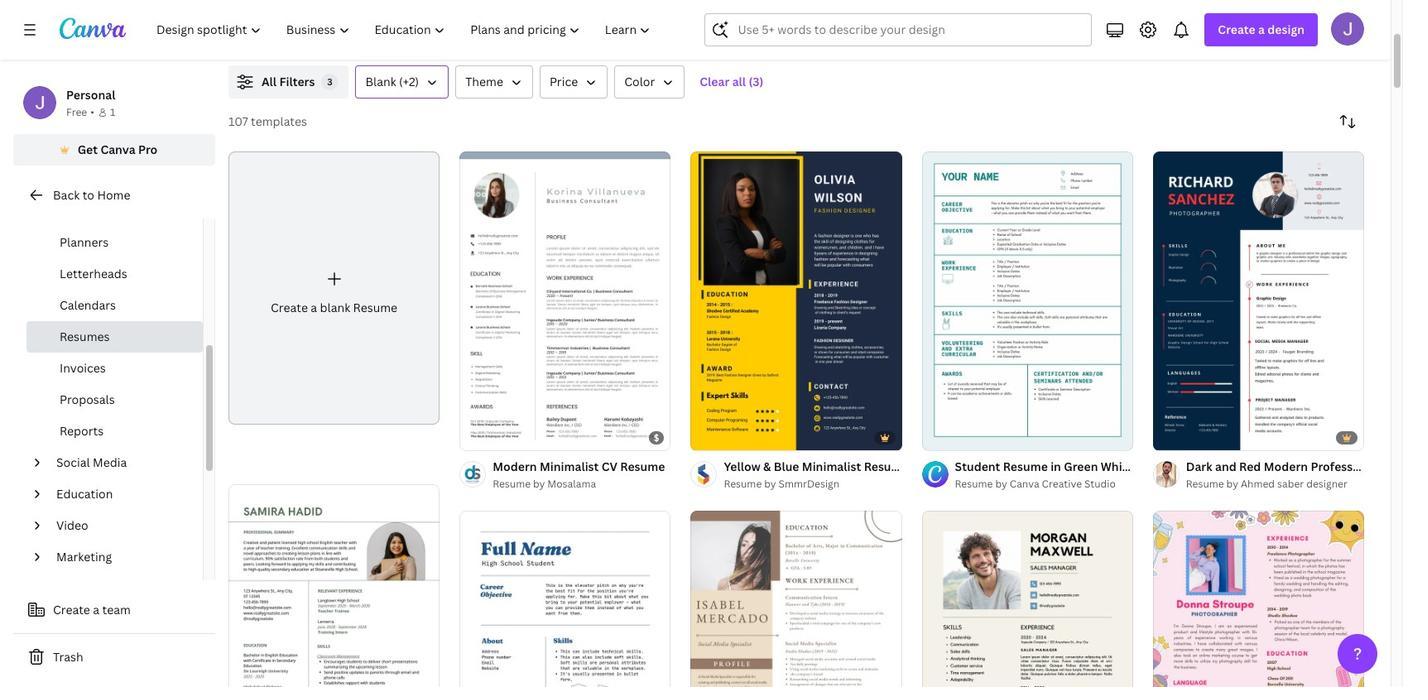 Task type: describe. For each thing, give the bounding box(es) containing it.
student resume in green white lined style resume by canva creative studio
[[955, 459, 1200, 491]]

pro
[[138, 142, 158, 157]]

lined
[[1137, 459, 1168, 475]]

3
[[327, 75, 333, 88]]

to
[[83, 187, 94, 203]]

create a blank resume link
[[229, 152, 440, 425]]

resume up resume by canva creative studio "link"
[[1004, 459, 1048, 475]]

•
[[90, 105, 94, 119]]

resume up resume by smmrdesign link
[[864, 459, 909, 475]]

green
[[1064, 459, 1099, 475]]

education link
[[50, 479, 193, 510]]

design
[[1268, 22, 1305, 37]]

resumes
[[60, 329, 110, 345]]

red
[[1240, 459, 1262, 475]]

professional
[[1311, 459, 1381, 475]]

smmrdesign
[[779, 477, 840, 491]]

reports link
[[27, 416, 203, 447]]

modern inside dark and red modern professional res resume by ahmed saber designer
[[1264, 459, 1309, 475]]

(3)
[[749, 74, 764, 89]]

free •
[[66, 105, 94, 119]]

create a blank resume
[[271, 300, 398, 316]]

social media link
[[50, 447, 193, 479]]

yellow & blue minimalist resume image
[[691, 152, 902, 450]]

clear all (3)
[[700, 74, 764, 89]]

trash link
[[13, 641, 215, 674]]

beige and blue minimalist corporate resume image
[[922, 511, 1134, 687]]

planners link
[[27, 227, 203, 258]]

color
[[625, 74, 655, 89]]

graphs link
[[27, 195, 203, 227]]

all filters
[[262, 74, 315, 89]]

modern minimalist cv resume resume by mosalama
[[493, 459, 665, 491]]

dark and red modern professional resume image
[[1154, 152, 1365, 450]]

calendars link
[[27, 290, 203, 321]]

templates
[[251, 113, 307, 129]]

marketing
[[56, 549, 112, 565]]

resume by canva creative studio link
[[955, 476, 1134, 493]]

personal
[[66, 87, 115, 103]]

resume by ahmed saber designer link
[[1187, 476, 1365, 493]]

create for create a team
[[53, 602, 90, 618]]

trash
[[53, 649, 83, 665]]

blank
[[366, 74, 396, 89]]

all
[[262, 74, 277, 89]]

clear
[[700, 74, 730, 89]]

Search search field
[[738, 14, 1082, 46]]

cv
[[602, 459, 618, 475]]

by inside student resume in green white lined style resume by canva creative studio
[[996, 477, 1008, 491]]

style
[[1171, 459, 1200, 475]]

blank (+2) button
[[356, 65, 449, 99]]

marketing link
[[50, 542, 193, 573]]

1
[[110, 105, 115, 119]]

blank (+2)
[[366, 74, 419, 89]]

back
[[53, 187, 80, 203]]

back to home link
[[13, 179, 215, 212]]

minimalist inside the yellow & blue minimalist resume resume by smmrdesign
[[802, 459, 862, 475]]

create for create a design
[[1219, 22, 1256, 37]]

create a team
[[53, 602, 131, 618]]

calendars
[[60, 297, 116, 313]]

resume by mosalama link
[[493, 476, 665, 493]]

student resume in green white lined style image
[[922, 152, 1134, 450]]

create a blank resume element
[[229, 152, 440, 425]]

ahmed
[[1241, 477, 1276, 491]]

back to home
[[53, 187, 130, 203]]

by inside dark and red modern professional res resume by ahmed saber designer
[[1227, 477, 1239, 491]]

student
[[955, 459, 1001, 475]]

letterheads link
[[27, 258, 203, 290]]

english teacher entry level resume in white olive green simple and minimal style image
[[229, 485, 440, 687]]

dark
[[1187, 459, 1213, 475]]

white
[[1101, 459, 1134, 475]]

(+2)
[[399, 74, 419, 89]]

modern minimalist cv resume link
[[493, 458, 665, 476]]

theme button
[[456, 65, 533, 99]]

$
[[654, 432, 660, 444]]

blue
[[774, 459, 800, 475]]

pink pastel photographer resume image
[[1154, 511, 1365, 687]]

team
[[102, 602, 131, 618]]

dark and red modern professional res link
[[1187, 458, 1404, 476]]



Task type: locate. For each thing, give the bounding box(es) containing it.
social
[[56, 455, 90, 470]]

education
[[56, 486, 113, 502]]

letterheads
[[60, 266, 127, 282]]

get canva pro button
[[13, 134, 215, 166]]

canva inside button
[[101, 142, 136, 157]]

resume
[[353, 300, 398, 316], [621, 459, 665, 475], [864, 459, 909, 475], [1004, 459, 1048, 475], [493, 477, 531, 491], [724, 477, 762, 491], [955, 477, 993, 491], [1187, 477, 1225, 491]]

canva inside student resume in green white lined style resume by canva creative studio
[[1010, 477, 1040, 491]]

resume right blank
[[353, 300, 398, 316]]

minimalist
[[540, 459, 599, 475], [802, 459, 862, 475]]

2 modern from the left
[[1264, 459, 1309, 475]]

1 horizontal spatial minimalist
[[802, 459, 862, 475]]

Sort by button
[[1332, 105, 1365, 138]]

jacob simon image
[[1332, 12, 1365, 46]]

by left "mosalama"
[[533, 477, 545, 491]]

student resume in white dark blue lined style image
[[460, 511, 671, 687]]

designer
[[1307, 477, 1348, 491]]

canva
[[101, 142, 136, 157], [1010, 477, 1040, 491]]

canva left 'pro'
[[101, 142, 136, 157]]

a inside 'dropdown button'
[[1259, 22, 1265, 37]]

0 vertical spatial canva
[[101, 142, 136, 157]]

a for design
[[1259, 22, 1265, 37]]

1 by from the left
[[533, 477, 545, 491]]

107 templates
[[229, 113, 307, 129]]

1 horizontal spatial canva
[[1010, 477, 1040, 491]]

4 by from the left
[[1227, 477, 1239, 491]]

yellow
[[724, 459, 761, 475]]

a for blank
[[311, 300, 317, 316]]

0 horizontal spatial a
[[93, 602, 99, 618]]

top level navigation element
[[146, 13, 665, 46]]

in
[[1051, 459, 1062, 475]]

create inside 'dropdown button'
[[1219, 22, 1256, 37]]

a inside button
[[93, 602, 99, 618]]

resume left "mosalama"
[[493, 477, 531, 491]]

video link
[[50, 510, 193, 542]]

theme
[[466, 74, 504, 89]]

by down &
[[765, 477, 777, 491]]

reports
[[60, 423, 104, 439]]

a left design
[[1259, 22, 1265, 37]]

1 horizontal spatial modern
[[1264, 459, 1309, 475]]

create a design
[[1219, 22, 1305, 37]]

studio
[[1085, 477, 1116, 491]]

create a design button
[[1205, 13, 1319, 46]]

yellow & blue minimalist resume resume by smmrdesign
[[724, 459, 909, 491]]

3 filter options selected element
[[322, 74, 338, 90]]

home
[[97, 187, 130, 203]]

1 vertical spatial canva
[[1010, 477, 1040, 491]]

proposals link
[[27, 384, 203, 416]]

2 by from the left
[[765, 477, 777, 491]]

1 horizontal spatial create
[[271, 300, 308, 316]]

proposals
[[60, 392, 115, 407]]

0 vertical spatial create
[[1219, 22, 1256, 37]]

by inside modern minimalist cv resume resume by mosalama
[[533, 477, 545, 491]]

a for team
[[93, 602, 99, 618]]

filters
[[279, 74, 315, 89]]

modern minimalist cv resume image
[[460, 152, 671, 450]]

minimalist up "mosalama"
[[540, 459, 599, 475]]

2 minimalist from the left
[[802, 459, 862, 475]]

planners
[[60, 234, 109, 250]]

student resume in green white lined style link
[[955, 458, 1200, 476]]

free
[[66, 105, 87, 119]]

invoices link
[[27, 353, 203, 384]]

resume down student
[[955, 477, 993, 491]]

1 minimalist from the left
[[540, 459, 599, 475]]

price
[[550, 74, 578, 89]]

social media
[[56, 455, 127, 470]]

2 vertical spatial a
[[93, 602, 99, 618]]

create inside button
[[53, 602, 90, 618]]

dark and red modern professional res resume by ahmed saber designer
[[1187, 459, 1404, 491]]

1 vertical spatial a
[[311, 300, 317, 316]]

canva left the creative
[[1010, 477, 1040, 491]]

color button
[[615, 65, 685, 99]]

3 by from the left
[[996, 477, 1008, 491]]

0 horizontal spatial minimalist
[[540, 459, 599, 475]]

media
[[93, 455, 127, 470]]

get canva pro
[[78, 142, 158, 157]]

blank
[[320, 300, 350, 316]]

res
[[1384, 459, 1404, 475]]

by
[[533, 477, 545, 491], [765, 477, 777, 491], [996, 477, 1008, 491], [1227, 477, 1239, 491]]

1 horizontal spatial a
[[311, 300, 317, 316]]

a left blank
[[311, 300, 317, 316]]

by down student
[[996, 477, 1008, 491]]

None search field
[[705, 13, 1093, 46]]

a
[[1259, 22, 1265, 37], [311, 300, 317, 316], [93, 602, 99, 618]]

1 modern from the left
[[493, 459, 537, 475]]

0 vertical spatial a
[[1259, 22, 1265, 37]]

create left blank
[[271, 300, 308, 316]]

0 horizontal spatial modern
[[493, 459, 537, 475]]

get
[[78, 142, 98, 157]]

yellow & blue minimalist resume link
[[724, 458, 909, 476]]

1 vertical spatial create
[[271, 300, 308, 316]]

and
[[1216, 459, 1237, 475]]

0 horizontal spatial create
[[53, 602, 90, 618]]

create
[[1219, 22, 1256, 37], [271, 300, 308, 316], [53, 602, 90, 618]]

price button
[[540, 65, 608, 99]]

resume down $
[[621, 459, 665, 475]]

create left design
[[1219, 22, 1256, 37]]

modern up saber
[[1264, 459, 1309, 475]]

saber
[[1278, 477, 1305, 491]]

2 horizontal spatial a
[[1259, 22, 1265, 37]]

resume by smmrdesign link
[[724, 476, 902, 493]]

graphs
[[60, 203, 100, 219]]

video
[[56, 518, 88, 533]]

107
[[229, 113, 248, 129]]

resume down yellow
[[724, 477, 762, 491]]

creamy minimalist resume template image
[[691, 511, 902, 687]]

by down and
[[1227, 477, 1239, 491]]

resume down dark
[[1187, 477, 1225, 491]]

2 horizontal spatial create
[[1219, 22, 1256, 37]]

modern up resume by mosalama link
[[493, 459, 537, 475]]

modern inside modern minimalist cv resume resume by mosalama
[[493, 459, 537, 475]]

0 horizontal spatial canva
[[101, 142, 136, 157]]

minimalist inside modern minimalist cv resume resume by mosalama
[[540, 459, 599, 475]]

a left team
[[93, 602, 99, 618]]

mosalama
[[548, 477, 596, 491]]

create left team
[[53, 602, 90, 618]]

modern
[[493, 459, 537, 475], [1264, 459, 1309, 475]]

2 vertical spatial create
[[53, 602, 90, 618]]

&
[[764, 459, 771, 475]]

create a team button
[[13, 594, 215, 627]]

create for create a blank resume
[[271, 300, 308, 316]]

all
[[733, 74, 746, 89]]

creative
[[1042, 477, 1083, 491]]

resume inside dark and red modern professional res resume by ahmed saber designer
[[1187, 477, 1225, 491]]

by inside the yellow & blue minimalist resume resume by smmrdesign
[[765, 477, 777, 491]]

minimalist up resume by smmrdesign link
[[802, 459, 862, 475]]

invoices
[[60, 360, 106, 376]]

clear all (3) button
[[692, 65, 772, 99]]



Task type: vqa. For each thing, say whether or not it's contained in the screenshot.
Calendars link
yes



